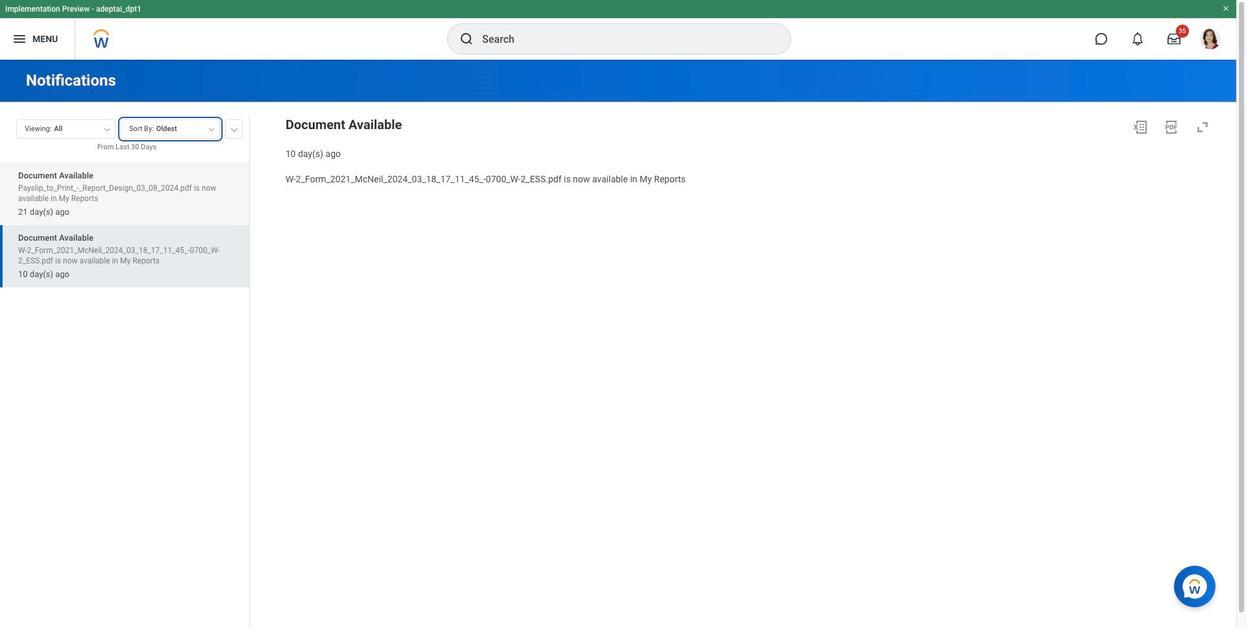 Task type: describe. For each thing, give the bounding box(es) containing it.
view printable version (pdf) image
[[1164, 119, 1179, 135]]

justify image
[[12, 31, 27, 47]]

more image
[[230, 125, 238, 132]]

search image
[[459, 31, 474, 47]]

notifications large image
[[1131, 32, 1144, 45]]

inbox items list box
[[0, 162, 249, 628]]



Task type: vqa. For each thing, say whether or not it's contained in the screenshot.
the presentation: to the left
no



Task type: locate. For each thing, give the bounding box(es) containing it.
tab panel
[[0, 114, 249, 628]]

main content
[[0, 60, 1237, 628]]

banner
[[0, 0, 1237, 60]]

close environment banner image
[[1222, 5, 1230, 12]]

region
[[286, 114, 1216, 160]]

inbox large image
[[1168, 32, 1181, 45]]

Search Workday  search field
[[482, 25, 764, 53]]

profile logan mcneil image
[[1200, 29, 1221, 52]]

fullscreen image
[[1195, 119, 1211, 135]]

export to excel image
[[1133, 119, 1148, 135]]



